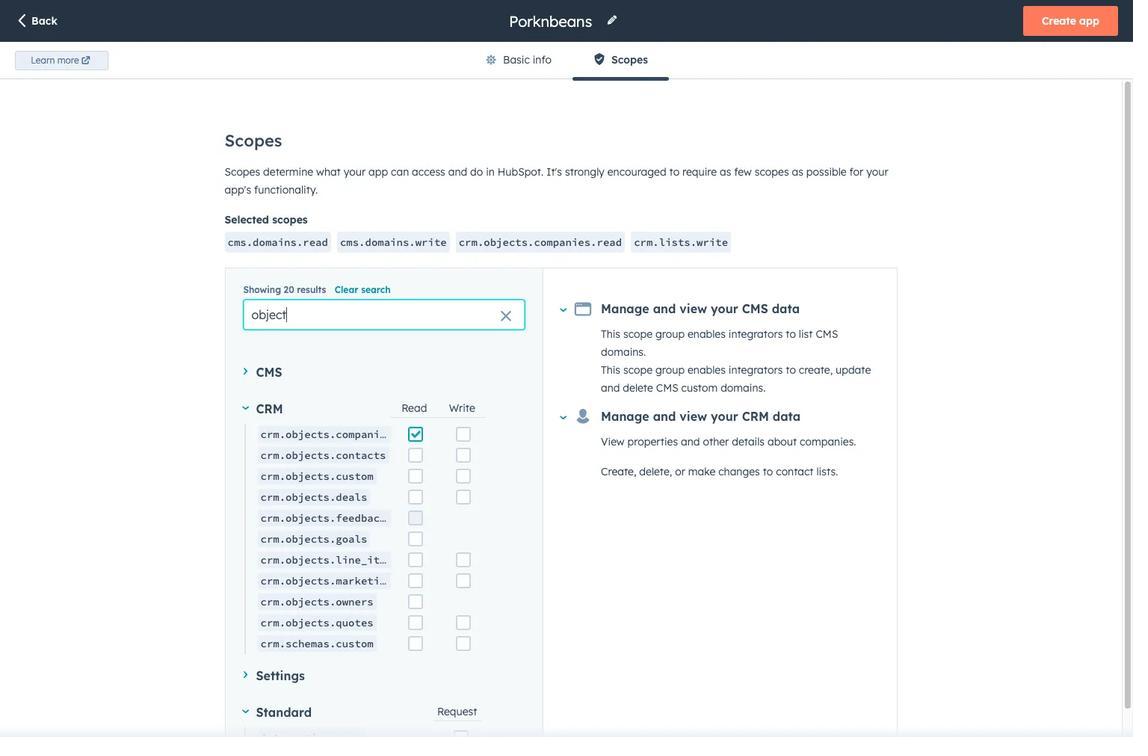 Task type: describe. For each thing, give the bounding box(es) containing it.
2 this from the top
[[601, 363, 621, 377]]

create inside no private apps alert
[[586, 376, 621, 389]]

and up properties
[[653, 409, 676, 424]]

caret image inside manage and view your crm data dropdown button
[[560, 416, 567, 420]]

caret image for manage and view your cms data dropdown button at the top of the page
[[560, 308, 567, 312]]

1 horizontal spatial private
[[368, 70, 405, 83]]

standard
[[256, 705, 312, 720]]

manage and view your cms data button
[[560, 301, 879, 319]]

private
[[218, 52, 252, 65]]

companies.
[[800, 435, 857, 449]]

2 group from the top
[[656, 363, 685, 377]]

crm.objects.marketing_events
[[261, 574, 437, 588]]

list
[[799, 328, 813, 341]]

create for create a private app
[[236, 130, 271, 144]]

private inside alert
[[625, 339, 685, 362]]

get
[[684, 376, 700, 389]]

search
[[361, 284, 391, 295]]

create app
[[1043, 14, 1100, 28]]

info
[[533, 53, 552, 67]]

functionality.
[[254, 183, 318, 197]]

scopes inside scopes determine what your app can access and do in hubspot. it's strongly encouraged to require as few scopes as possible for your app's functionality.
[[755, 165, 789, 179]]

view for crm
[[680, 409, 708, 424]]

settings button
[[243, 666, 525, 685]]

manage and view your crm data
[[601, 409, 801, 424]]

request
[[438, 705, 477, 719]]

caret image for settings dropdown button
[[243, 672, 247, 678]]

manage and view your cms data
[[601, 301, 800, 316]]

this scope group enables integrators to list cms domains. this scope group enables integrators to create, update and delete cms custom domains.
[[601, 328, 871, 395]]

crm.objects.custom
[[261, 470, 374, 483]]

0 vertical spatial you
[[306, 52, 325, 65]]

scopes inside scopes button
[[612, 53, 648, 67]]

showing
[[243, 284, 281, 295]]

tools
[[24, 719, 55, 734]]

apps inside alert
[[690, 339, 732, 362]]

1 horizontal spatial a
[[327, 52, 334, 65]]

with
[[342, 70, 364, 83]]

2 scope from the top
[[624, 363, 653, 377]]

crm.objects.line_items
[[261, 553, 399, 567]]

do inside scopes determine what your app can access and do in hubspot. it's strongly encouraged to require as few scopes as possible for your app's functionality.
[[470, 165, 483, 179]]

1 this from the top
[[601, 328, 621, 341]]

crm.objects.deals
[[261, 491, 367, 504]]

give
[[283, 52, 304, 65]]

create,
[[601, 465, 637, 479]]

crm.objects.contacts
[[261, 449, 386, 462]]

app's
[[225, 183, 251, 197]]

to left create,
[[786, 363, 796, 377]]

or
[[675, 465, 686, 479]]

manage and view your crm data button
[[560, 409, 879, 427]]

to inside scopes determine what your app can access and do in hubspot. it's strongly encouraged to require as few scopes as possible for your app's functionality.
[[670, 165, 680, 179]]

account.
[[617, 52, 659, 65]]

manage for manage and view your cms data
[[601, 301, 650, 316]]

and inside scopes determine what your app can access and do in hubspot. it's strongly encouraged to require as few scopes as possible for your app's functionality.
[[449, 165, 468, 179]]

crm.lists.write
[[634, 236, 729, 249]]

0 vertical spatial caret image
[[242, 406, 249, 410]]

2 enables from the top
[[688, 363, 726, 377]]

data for manage and view your cms data
[[772, 301, 800, 316]]

learn what you can do with private apps
[[218, 70, 434, 83]]

view for cms
[[680, 301, 708, 316]]

read
[[402, 402, 427, 415]]

link opens in a new window image inside learn what you can do with private apps link
[[437, 72, 447, 83]]

other
[[703, 435, 729, 449]]

delete
[[623, 381, 653, 395]]

basic info
[[503, 53, 552, 67]]

your right for
[[867, 165, 889, 179]]

showing 20 results clear search
[[243, 284, 391, 295]]

create one now button
[[586, 374, 668, 392]]

create,
[[799, 363, 833, 377]]

cms.domains.read
[[228, 236, 328, 249]]

custom
[[682, 381, 718, 395]]

create, delete, or make changes to contact lists.
[[601, 465, 839, 479]]

hubspot.
[[498, 165, 544, 179]]

0 vertical spatial what
[[251, 70, 277, 83]]

more
[[57, 54, 79, 66]]

clear input image
[[500, 311, 512, 323]]

1 as from the left
[[720, 165, 732, 179]]

0 vertical spatial make
[[456, 52, 484, 65]]

crm.objects.quotes
[[261, 616, 374, 630]]

properties
[[628, 435, 678, 449]]

back button
[[15, 13, 58, 30]]

to left list
[[786, 328, 796, 341]]

api
[[486, 52, 505, 65]]

caret image for cms dropdown button
[[243, 368, 247, 375]]

one
[[624, 376, 643, 389]]

write
[[449, 402, 476, 415]]

1 scope from the top
[[624, 328, 653, 341]]

update
[[836, 363, 871, 377]]

learn for learn more
[[31, 54, 55, 66]]

and left other
[[681, 435, 700, 449]]

learn what you can do with private apps link
[[218, 69, 450, 87]]

and up no private apps
[[653, 301, 676, 316]]

changes
[[719, 465, 760, 479]]

it's
[[547, 165, 562, 179]]

scopes inside scopes determine what your app can access and do in hubspot. it's strongly encouraged to require as few scopes as possible for your app's functionality.
[[225, 165, 260, 179]]

view properties and other details about companies.
[[601, 435, 857, 449]]

access
[[412, 165, 446, 179]]

page section element
[[0, 0, 1134, 80]]

2 integrators from the top
[[729, 363, 783, 377]]

now
[[646, 376, 668, 389]]

1 group from the top
[[656, 328, 685, 341]]

none field inside page section element
[[508, 11, 598, 31]]

create a private app button
[[218, 122, 363, 152]]

cms.domains.write
[[340, 236, 447, 249]]



Task type: locate. For each thing, give the bounding box(es) containing it.
settings inside dropdown button
[[256, 668, 305, 683]]

1 vertical spatial integrators
[[729, 363, 783, 377]]

.
[[450, 70, 452, 83]]

1 vertical spatial enables
[[688, 363, 726, 377]]

crm up crm.objects.companies
[[256, 401, 283, 416]]

as left few
[[720, 165, 732, 179]]

1 vertical spatial private
[[284, 130, 321, 144]]

back inside button
[[31, 14, 58, 28]]

1 vertical spatial view
[[680, 409, 708, 424]]

2 horizontal spatial apps
[[690, 339, 732, 362]]

settings down back link
[[24, 64, 85, 82]]

scopes right few
[[755, 165, 789, 179]]

0 vertical spatial app
[[1080, 14, 1100, 28]]

your left hubspot
[[545, 52, 567, 65]]

basic
[[503, 53, 530, 67]]

1 horizontal spatial can
[[391, 165, 409, 179]]

private down "secure" at the left top of page
[[368, 70, 405, 83]]

1 horizontal spatial scopes
[[755, 165, 789, 179]]

1 vertical spatial this
[[601, 363, 621, 377]]

scopes up cms.domains.read
[[272, 213, 308, 227]]

2 vertical spatial private
[[625, 339, 685, 362]]

1 vertical spatial caret image
[[560, 416, 567, 420]]

your up view properties and other details about companies.
[[711, 409, 739, 424]]

0 horizontal spatial apps
[[255, 52, 280, 65]]

2 vertical spatial app
[[369, 165, 388, 179]]

2 link opens in a new window image from the top
[[437, 72, 447, 83]]

0 horizontal spatial crm
[[256, 401, 283, 416]]

require
[[683, 165, 717, 179]]

2 horizontal spatial app
[[1080, 14, 1100, 28]]

view
[[680, 301, 708, 316], [680, 409, 708, 424]]

and inside this scope group enables integrators to list cms domains. this scope group enables integrators to create, update and delete cms custom domains.
[[601, 381, 620, 395]]

basic info button
[[464, 42, 573, 79]]

to right way
[[443, 52, 453, 65]]

encouraged
[[608, 165, 667, 179]]

group down no private apps
[[656, 363, 685, 377]]

secure
[[385, 52, 417, 65]]

1 vertical spatial app
[[324, 130, 344, 144]]

few
[[735, 165, 752, 179]]

app inside create app button
[[1080, 14, 1100, 28]]

1 vertical spatial a
[[274, 130, 280, 144]]

0 vertical spatial data
[[772, 301, 800, 316]]

0 horizontal spatial can
[[303, 70, 322, 83]]

your for scopes determine what your app can access and do in hubspot. it's strongly encouraged to require as few scopes as possible for your app's functionality.
[[344, 165, 366, 179]]

back
[[31, 14, 58, 28], [25, 22, 51, 36]]

0 horizontal spatial scopes
[[272, 213, 308, 227]]

0 vertical spatial scopes
[[612, 53, 648, 67]]

calls
[[508, 52, 529, 65]]

learn down the private
[[218, 70, 248, 83]]

0 vertical spatial settings
[[24, 64, 85, 82]]

view up no private apps
[[680, 301, 708, 316]]

no private apps alert
[[218, 182, 1110, 392]]

clear search button
[[335, 283, 391, 297]]

caret image inside manage and view your cms data dropdown button
[[560, 308, 567, 312]]

2 as from the left
[[792, 165, 804, 179]]

link opens in a new window image
[[437, 69, 447, 87], [437, 72, 447, 83]]

1 horizontal spatial crm
[[742, 409, 769, 424]]

0 horizontal spatial you
[[280, 70, 300, 83]]

can left the access
[[391, 165, 409, 179]]

1 horizontal spatial learn
[[218, 70, 248, 83]]

2 vertical spatial create
[[586, 376, 621, 389]]

1 horizontal spatial do
[[470, 165, 483, 179]]

view down custom
[[680, 409, 708, 424]]

manage for manage and view your crm data
[[601, 409, 650, 424]]

2 horizontal spatial private
[[625, 339, 685, 362]]

cms button
[[243, 363, 525, 381]]

settings up standard
[[256, 668, 305, 683]]

0 vertical spatial integrators
[[729, 328, 783, 341]]

navigation
[[464, 42, 669, 80]]

this up create one now button
[[601, 328, 621, 341]]

data for manage and view your crm data
[[773, 409, 801, 424]]

crm.schemas.custom
[[261, 637, 374, 651]]

details
[[732, 435, 765, 449]]

1 horizontal spatial settings
[[256, 668, 305, 683]]

no
[[595, 339, 620, 362]]

selected scopes
[[225, 213, 308, 227]]

to inside no private apps alert
[[671, 376, 681, 389]]

1 vertical spatial what
[[316, 165, 341, 179]]

group down manage and view your cms data
[[656, 328, 685, 341]]

learn more link
[[15, 51, 108, 70]]

1 horizontal spatial domains.
[[721, 381, 766, 395]]

1 link opens in a new window image from the top
[[437, 69, 447, 87]]

scopes determine what your app can access and do in hubspot. it's strongly encouraged to require as few scopes as possible for your app's functionality.
[[225, 165, 889, 197]]

app inside create a private app button
[[324, 130, 344, 144]]

integrators
[[729, 328, 783, 341], [729, 363, 783, 377]]

create
[[1043, 14, 1077, 28], [236, 130, 271, 144], [586, 376, 621, 389]]

to right calls
[[532, 52, 542, 65]]

1 horizontal spatial create
[[586, 376, 621, 389]]

integrators down manage and view your cms data dropdown button at the top of the page
[[729, 328, 783, 341]]

crm.objects.owners
[[261, 595, 374, 609]]

1 vertical spatial scopes
[[225, 130, 282, 151]]

caret image
[[242, 406, 249, 410], [560, 416, 567, 420]]

make left api
[[456, 52, 484, 65]]

domains. up manage and view your crm data dropdown button
[[721, 381, 766, 395]]

learn for learn what you can do with private apps
[[218, 70, 248, 83]]

cms
[[742, 301, 769, 316], [816, 328, 839, 341], [256, 365, 282, 380], [656, 381, 679, 395]]

0 horizontal spatial caret image
[[242, 406, 249, 410]]

create inside create app button
[[1043, 14, 1077, 28]]

crm up details
[[742, 409, 769, 424]]

crm.objects.feedback_submissions
[[261, 512, 462, 525]]

1 vertical spatial can
[[391, 165, 409, 179]]

private apps give you a powerful, secure way to make api calls to your hubspot account.
[[218, 52, 659, 65]]

domains.
[[601, 346, 646, 359], [721, 381, 766, 395]]

and right the access
[[449, 165, 468, 179]]

scope right no
[[624, 328, 653, 341]]

1 vertical spatial group
[[656, 363, 685, 377]]

crm.objects.goals
[[261, 532, 367, 546]]

a up determine
[[274, 130, 280, 144]]

a inside button
[[274, 130, 280, 144]]

2 view from the top
[[680, 409, 708, 424]]

crm inside dropdown button
[[742, 409, 769, 424]]

as
[[720, 165, 732, 179], [792, 165, 804, 179]]

0 vertical spatial scope
[[624, 328, 653, 341]]

you
[[306, 52, 325, 65], [280, 70, 300, 83]]

0 vertical spatial scopes
[[755, 165, 789, 179]]

this down no
[[601, 363, 621, 377]]

create one now to get started.
[[586, 376, 741, 389]]

1 vertical spatial manage
[[601, 409, 650, 424]]

0 horizontal spatial as
[[720, 165, 732, 179]]

0 vertical spatial private
[[368, 70, 405, 83]]

way
[[420, 52, 440, 65]]

1 enables from the top
[[688, 328, 726, 341]]

0 horizontal spatial what
[[251, 70, 277, 83]]

1 horizontal spatial what
[[316, 165, 341, 179]]

1 horizontal spatial you
[[306, 52, 325, 65]]

navigation inside page section element
[[464, 42, 669, 80]]

1 horizontal spatial app
[[369, 165, 388, 179]]

back link
[[0, 15, 61, 45]]

private inside button
[[284, 130, 321, 144]]

possible
[[807, 165, 847, 179]]

data up list
[[772, 301, 800, 316]]

caret image
[[560, 308, 567, 312], [243, 368, 247, 375], [243, 672, 247, 678], [242, 710, 249, 714]]

1 horizontal spatial apps
[[408, 70, 434, 83]]

learn inside page section element
[[31, 54, 55, 66]]

private
[[368, 70, 405, 83], [284, 130, 321, 144], [625, 339, 685, 362]]

and left one
[[601, 381, 620, 395]]

1 vertical spatial scope
[[624, 363, 653, 377]]

strongly
[[565, 165, 605, 179]]

data up about
[[773, 409, 801, 424]]

0 horizontal spatial settings
[[24, 64, 85, 82]]

0 vertical spatial manage
[[601, 301, 650, 316]]

0 vertical spatial domains.
[[601, 346, 646, 359]]

powerful,
[[337, 52, 382, 65]]

can down give
[[303, 70, 322, 83]]

1 vertical spatial make
[[689, 465, 716, 479]]

what right determine
[[316, 165, 341, 179]]

0 vertical spatial this
[[601, 328, 621, 341]]

delete,
[[640, 465, 673, 479]]

hubspot
[[570, 52, 614, 65]]

domains. up create one now button
[[601, 346, 646, 359]]

0 vertical spatial do
[[325, 70, 339, 83]]

view
[[601, 435, 625, 449]]

navigation containing basic info
[[464, 42, 669, 80]]

1 horizontal spatial as
[[792, 165, 804, 179]]

create app button
[[1024, 6, 1119, 36]]

group
[[656, 328, 685, 341], [656, 363, 685, 377]]

1 horizontal spatial caret image
[[560, 416, 567, 420]]

to left contact
[[763, 465, 774, 479]]

0 vertical spatial create
[[1043, 14, 1077, 28]]

1 vertical spatial apps
[[408, 70, 434, 83]]

1 vertical spatial learn
[[218, 70, 248, 83]]

0 horizontal spatial a
[[274, 130, 280, 144]]

0 horizontal spatial learn
[[31, 54, 55, 66]]

app inside scopes determine what your app can access and do in hubspot. it's strongly encouraged to require as few scopes as possible for your app's functionality.
[[369, 165, 388, 179]]

your up this scope group enables integrators to list cms domains. this scope group enables integrators to create, update and delete cms custom domains.
[[711, 301, 739, 316]]

2 manage from the top
[[601, 409, 650, 424]]

0 vertical spatial group
[[656, 328, 685, 341]]

manage
[[601, 301, 650, 316], [601, 409, 650, 424]]

to left require
[[670, 165, 680, 179]]

private up determine
[[284, 130, 321, 144]]

Find a scope search field
[[243, 300, 525, 330]]

crm.objects.companies
[[261, 428, 393, 441]]

crm.objects.companies.read
[[459, 236, 622, 249]]

enables down manage and view your cms data
[[688, 328, 726, 341]]

0 horizontal spatial domains.
[[601, 346, 646, 359]]

can
[[303, 70, 322, 83], [391, 165, 409, 179]]

enables up custom
[[688, 363, 726, 377]]

create for create app
[[1043, 14, 1077, 28]]

do left 'with' at the top
[[325, 70, 339, 83]]

apps down way
[[408, 70, 434, 83]]

0 vertical spatial a
[[327, 52, 334, 65]]

1 vertical spatial create
[[236, 130, 271, 144]]

no private apps
[[595, 339, 732, 362]]

1 vertical spatial scopes
[[272, 213, 308, 227]]

20
[[284, 284, 294, 295]]

clear
[[335, 284, 359, 295]]

what down the private
[[251, 70, 277, 83]]

1 view from the top
[[680, 301, 708, 316]]

your for manage and view your crm data
[[711, 409, 739, 424]]

your for manage and view your cms data
[[711, 301, 739, 316]]

1 vertical spatial do
[[470, 165, 483, 179]]

0 horizontal spatial create
[[236, 130, 271, 144]]

what inside scopes determine what your app can access and do in hubspot. it's strongly encouraged to require as few scopes as possible for your app's functionality.
[[316, 165, 341, 179]]

private up now in the right of the page
[[625, 339, 685, 362]]

learn more
[[31, 54, 79, 66]]

create inside create a private app button
[[236, 130, 271, 144]]

to left get
[[671, 376, 681, 389]]

integrators left create,
[[729, 363, 783, 377]]

2 vertical spatial apps
[[690, 339, 732, 362]]

1 integrators from the top
[[729, 328, 783, 341]]

can inside scopes determine what your app can access and do in hubspot. it's strongly encouraged to require as few scopes as possible for your app's functionality.
[[391, 165, 409, 179]]

learn
[[31, 54, 55, 66], [218, 70, 248, 83]]

for
[[850, 165, 864, 179]]

determine
[[263, 165, 313, 179]]

as left 'possible'
[[792, 165, 804, 179]]

started.
[[703, 376, 741, 389]]

0 horizontal spatial private
[[284, 130, 321, 144]]

0 horizontal spatial app
[[324, 130, 344, 144]]

scope up delete
[[624, 363, 653, 377]]

do left "in"
[[470, 165, 483, 179]]

1 vertical spatial data
[[773, 409, 801, 424]]

create a private app
[[236, 130, 344, 144]]

make right or
[[689, 465, 716, 479]]

1 horizontal spatial make
[[689, 465, 716, 479]]

to
[[443, 52, 453, 65], [532, 52, 542, 65], [670, 165, 680, 179], [786, 328, 796, 341], [786, 363, 796, 377], [671, 376, 681, 389], [763, 465, 774, 479]]

apps left give
[[255, 52, 280, 65]]

your right determine
[[344, 165, 366, 179]]

2 vertical spatial scopes
[[225, 165, 260, 179]]

manage up view
[[601, 409, 650, 424]]

0 horizontal spatial make
[[456, 52, 484, 65]]

0 vertical spatial view
[[680, 301, 708, 316]]

in
[[486, 165, 495, 179]]

data
[[772, 301, 800, 316], [773, 409, 801, 424]]

None field
[[508, 11, 598, 31]]

0 horizontal spatial do
[[325, 70, 339, 83]]

a
[[327, 52, 334, 65], [274, 130, 280, 144]]

can inside learn what you can do with private apps link
[[303, 70, 322, 83]]

this
[[601, 328, 621, 341], [601, 363, 621, 377]]

a up learn what you can do with private apps
[[327, 52, 334, 65]]

manage up no
[[601, 301, 650, 316]]

settings
[[24, 64, 85, 82], [256, 668, 305, 683]]

0 vertical spatial enables
[[688, 328, 726, 341]]

lists.
[[817, 465, 839, 479]]

1 vertical spatial settings
[[256, 668, 305, 683]]

you up learn what you can do with private apps
[[306, 52, 325, 65]]

2 horizontal spatial create
[[1043, 14, 1077, 28]]

enables
[[688, 328, 726, 341], [688, 363, 726, 377]]

1 vertical spatial you
[[280, 70, 300, 83]]

1 vertical spatial domains.
[[721, 381, 766, 395]]

app
[[1080, 14, 1100, 28], [324, 130, 344, 144], [369, 165, 388, 179]]

1 manage from the top
[[601, 301, 650, 316]]

0 vertical spatial learn
[[31, 54, 55, 66]]

manage inside manage and view your cms data dropdown button
[[601, 301, 650, 316]]

learn left more
[[31, 54, 55, 66]]

contact
[[776, 465, 814, 479]]

you down give
[[280, 70, 300, 83]]

results
[[297, 284, 326, 295]]

caret image inside cms dropdown button
[[243, 368, 247, 375]]

caret image inside settings dropdown button
[[243, 672, 247, 678]]

about
[[768, 435, 797, 449]]

manage inside manage and view your crm data dropdown button
[[601, 409, 650, 424]]

0 vertical spatial can
[[303, 70, 322, 83]]

apps up started.
[[690, 339, 732, 362]]

and
[[449, 165, 468, 179], [653, 301, 676, 316], [601, 381, 620, 395], [653, 409, 676, 424], [681, 435, 700, 449]]

0 vertical spatial apps
[[255, 52, 280, 65]]



Task type: vqa. For each thing, say whether or not it's contained in the screenshot.
right create
yes



